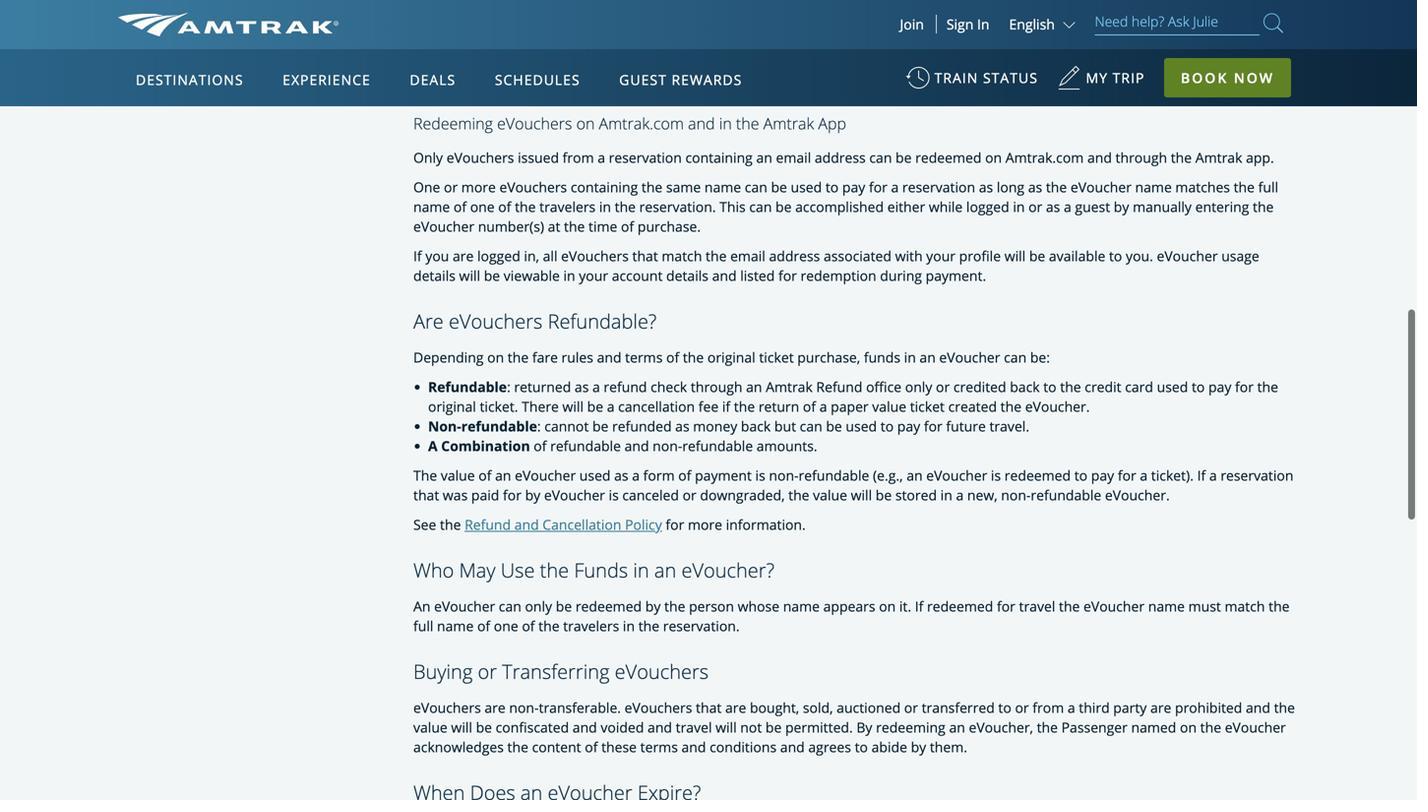 Task type: vqa. For each thing, say whether or not it's contained in the screenshot.
match inside the An eVoucher can only be redeemed by the person whose name appears on it. If redeemed for travel the eVoucher name must match the full name of one of the travelers in the reservation.
yes



Task type: locate. For each thing, give the bounding box(es) containing it.
search icon image
[[1264, 9, 1284, 36]]

of left these
[[585, 738, 598, 757]]

be left viewable
[[484, 266, 500, 285]]

number(s)
[[478, 217, 545, 236]]

one or more evouchers containing the same name can be used to pay for a reservation as long as the evoucher name matches the full name of one of the travelers in the reservation. this can be accomplished either while logged in or as a guest by manually entering the evoucher number(s) at the time of purchase.
[[414, 178, 1279, 236]]

0 vertical spatial refund
[[817, 378, 863, 396]]

of inside non-refundable : cannot be refunded as money back but can be used to pay for future travel. a combination of refundable and non-refundable amounts.
[[534, 437, 547, 455]]

one inside an evoucher can only be redeemed by the person whose name appears on it. if redeemed for travel the evoucher name must match the full name of one of the travelers in the reservation.
[[494, 617, 519, 636]]

evoucher. down ticket).
[[1106, 486, 1170, 505]]

or right one
[[444, 178, 458, 196]]

if right it.
[[915, 597, 924, 616]]

2 horizontal spatial reservation
[[1221, 466, 1294, 485]]

is up date.
[[539, 22, 549, 40]]

from left third
[[1033, 699, 1065, 717]]

0 vertical spatial amtrak.com
[[599, 113, 684, 134]]

of down cannot
[[534, 437, 547, 455]]

2 horizontal spatial if
[[1198, 466, 1206, 485]]

terms up refund on the left of the page
[[625, 348, 663, 367]]

0 horizontal spatial original
[[428, 397, 476, 416]]

1 vertical spatial ticket
[[911, 397, 945, 416]]

reservation. inside one or more evouchers containing the same name can be used to pay for a reservation as long as the evoucher name matches the full name of one of the travelers in the reservation. this can be accomplished either while logged in or as a guest by manually entering the evoucher number(s) at the time of purchase.
[[640, 197, 716, 216]]

Please enter your search item search field
[[1095, 10, 1260, 35]]

as inside ': returned as a refund check through an amtrak refund office only or credited back to the credit card used to pay for the original ticket. there will be a cancellation fee if the return of a paper value ticket created the evoucher.'
[[575, 378, 589, 396]]

will up cannot
[[563, 397, 584, 416]]

full inside one or more evouchers containing the same name can be used to pay for a reservation as long as the evoucher name matches the full name of one of the travelers in the reservation. this can be accomplished either while logged in or as a guest by manually entering the evoucher number(s) at the time of purchase.
[[1259, 178, 1279, 196]]

2 details from the left
[[667, 266, 709, 285]]

travel inside an evoucher can only be redeemed by the person whose name appears on it. if redeemed for travel the evoucher name must match the full name of one of the travelers in the reservation.
[[1020, 597, 1056, 616]]

be right cannot
[[593, 417, 609, 436]]

that inside "if you are logged in, all evouchers that match the email address associated with your profile will be available to you. evoucher usage details will be viewable in your account details and listed for redemption during payment."
[[633, 247, 659, 265]]

future left travel,
[[645, 22, 684, 40]]

1 vertical spatial future
[[947, 417, 986, 436]]

refund up paper
[[817, 378, 863, 396]]

0 vertical spatial future
[[645, 22, 684, 40]]

if inside the value of an evoucher used as a form of payment is non-refundable (e.g., an evoucher is redeemed to pay for a ticket). if a reservation that was paid for by evoucher is canceled or downgraded, the value will be stored in a new, non-refundable evoucher.
[[1198, 466, 1206, 485]]

are right you at the top left of the page
[[453, 247, 474, 265]]

banner
[[0, 0, 1418, 455]]

1 vertical spatial through
[[691, 378, 743, 396]]

experience button
[[275, 52, 379, 107]]

the value of an evoucher used as a form of payment is non-refundable (e.g., an evoucher is redeemed to pay for a ticket). if a reservation that was paid for by evoucher is canceled or downgraded, the value will be stored in a new, non-refundable evoucher.
[[414, 466, 1294, 505]]

can down 'use'
[[499, 597, 522, 616]]

all
[[543, 247, 558, 265]]

to inside the value of an evoucher used as a form of payment is non-refundable (e.g., an evoucher is redeemed to pay for a ticket). if a reservation that was paid for by evoucher is canceled or downgraded, the value will be stored in a new, non-refundable evoucher.
[[1075, 466, 1088, 485]]

it.
[[900, 597, 912, 616]]

0 vertical spatial address
[[815, 148, 866, 167]]

may
[[459, 557, 496, 584]]

refund
[[817, 378, 863, 396], [465, 515, 511, 534]]

refund inside ': returned as a refund check through an amtrak refund office only or credited back to the credit card used to pay for the original ticket. there will be a cancellation fee if the return of a paper value ticket created the evoucher.'
[[817, 378, 863, 396]]

redemption
[[478, 71, 554, 90], [801, 266, 877, 285]]

a down redeeming evouchers on amtrak.com and in the amtrak app
[[598, 148, 606, 167]]

1 horizontal spatial future
[[947, 417, 986, 436]]

0 vertical spatial original
[[982, 22, 1031, 40]]

address
[[815, 148, 866, 167], [769, 247, 821, 265]]

reservation up while
[[903, 178, 976, 196]]

1 vertical spatial email
[[731, 247, 766, 265]]

valid
[[1102, 22, 1132, 40]]

amtrak inside ': returned as a refund check through an amtrak refund office only or credited back to the credit card used to pay for the original ticket. there will be a cancellation fee if the return of a paper value ticket created the evoucher.'
[[766, 378, 813, 396]]

evoucher?
[[682, 557, 775, 584]]

on left it.
[[879, 597, 896, 616]]

evoucher up redeeming
[[414, 71, 475, 90]]

auctioned
[[837, 699, 901, 717]]

pay inside the value of an evoucher used as a form of payment is non-refundable (e.g., an evoucher is redeemed to pay for a ticket). if a reservation that was paid for by evoucher is canceled or downgraded, the value will be stored in a new, non-refundable evoucher.
[[1092, 466, 1115, 485]]

ticket left created
[[911, 397, 945, 416]]

schedules
[[495, 70, 581, 89]]

1 vertical spatial at
[[548, 217, 561, 236]]

be up cannot
[[588, 397, 604, 416]]

be down (e.g.,
[[876, 486, 892, 505]]

be down who may use the funds in an evoucher?
[[556, 597, 572, 616]]

train status
[[935, 68, 1039, 87]]

if right ticket).
[[1198, 466, 1206, 485]]

as
[[979, 178, 994, 196], [1029, 178, 1043, 196], [1047, 197, 1061, 216], [575, 378, 589, 396], [676, 417, 690, 436], [615, 466, 629, 485]]

to down the by
[[855, 738, 868, 757]]

downgraded,
[[700, 486, 785, 505]]

for
[[622, 22, 641, 40], [1136, 22, 1154, 40], [869, 178, 888, 196], [779, 266, 797, 285], [1236, 378, 1254, 396], [924, 417, 943, 436], [1118, 466, 1137, 485], [503, 486, 522, 505], [666, 515, 685, 534], [997, 597, 1016, 616]]

for inside "if you are logged in, all evouchers that match the email address associated with your profile will be available to you. evoucher usage details will be viewable in your account details and listed for redemption during payment."
[[779, 266, 797, 285]]

a left the form
[[632, 466, 640, 485]]

travelers inside an evoucher can only be redeemed by the person whose name appears on it. if redeemed for travel the evoucher name must match the full name of one of the travelers in the reservation.
[[563, 617, 620, 636]]

long
[[997, 178, 1025, 196]]

0 horizontal spatial containing
[[571, 178, 638, 196]]

use
[[501, 557, 535, 584]]

1 vertical spatial from
[[1033, 699, 1065, 717]]

email up accomplished
[[776, 148, 812, 167]]

or up created
[[936, 378, 950, 396]]

non-
[[653, 437, 683, 455], [769, 466, 799, 485], [1002, 486, 1031, 505], [509, 699, 539, 717]]

whose
[[738, 597, 780, 616]]

evoucher up expiration
[[474, 22, 535, 40]]

1 vertical spatial if
[[1198, 466, 1206, 485]]

reservation inside the value of an evoucher used as a form of payment is non-refundable (e.g., an evoucher is redeemed to pay for a ticket). if a reservation that was paid for by evoucher is canceled or downgraded, the value will be stored in a new, non-refundable evoucher.
[[1221, 466, 1294, 485]]

travelers up time
[[540, 197, 596, 216]]

a left refund on the left of the page
[[593, 378, 600, 396]]

evoucher up refund and cancellation policy link
[[515, 466, 576, 485]]

party
[[1114, 699, 1147, 717]]

passenger
[[1062, 718, 1128, 737]]

reservation. for the
[[663, 617, 740, 636]]

abide
[[872, 738, 908, 757]]

1 horizontal spatial evoucher.
[[1106, 486, 1170, 505]]

schedules link
[[487, 49, 588, 106]]

as inside non-refundable : cannot be refunded as money back but can be used to pay for future travel. a combination of refundable and non-refundable amounts.
[[676, 417, 690, 436]]

ticket inside ': returned as a refund check through an amtrak refund office only or credited back to the credit card used to pay for the original ticket. there will be a cancellation fee if the return of a paper value ticket created the evoucher.'
[[911, 397, 945, 416]]

combination
[[441, 437, 530, 455]]

0 horizontal spatial future
[[645, 22, 684, 40]]

1 vertical spatial logged
[[478, 247, 521, 265]]

redemption inside "if you are logged in, all evouchers that match the email address associated with your profile will be available to you. evoucher usage details will be viewable in your account details and listed for redemption during payment."
[[801, 266, 877, 285]]

will left remain on the right of the page
[[863, 22, 884, 40]]

same
[[667, 178, 701, 196]]

0 horizontal spatial at
[[548, 217, 561, 236]]

that inside evouchers are non-transferable. evouchers that are bought, sold, auctioned or transferred to or from a third party are prohibited and the value will be confiscated and voided and travel will not be permitted. by redeeming an evoucher, the passenger named on the evoucher acknowledges the content of these terms and conditions and agrees to abide by them.
[[696, 699, 722, 717]]

my trip
[[1087, 68, 1146, 87]]

match inside an evoucher can only be redeemed by the person whose name appears on it. if redeemed for travel the evoucher name must match the full name of one of the travelers in the reservation.
[[1225, 597, 1266, 616]]

full inside an evoucher can only be redeemed by the person whose name appears on it. if redeemed for travel the evoucher name must match the full name of one of the travelers in the reservation.
[[414, 617, 434, 636]]

0 vertical spatial evoucher.
[[1026, 397, 1090, 416]]

evoucher, down transferred
[[969, 718, 1034, 737]]

manually
[[1133, 197, 1192, 216]]

and left listed
[[712, 266, 737, 285]]

by
[[1114, 197, 1130, 216], [525, 486, 541, 505], [646, 597, 661, 616], [911, 738, 927, 757]]

1 horizontal spatial more
[[688, 515, 723, 534]]

redeemed up date.
[[553, 22, 619, 40]]

to right card
[[1192, 378, 1206, 396]]

original inside ': returned as a refund check through an amtrak refund office only or credited back to the credit card used to pay for the original ticket. there will be a cancellation fee if the return of a paper value ticket created the evoucher.'
[[428, 397, 476, 416]]

from inside evouchers are non-transferable. evouchers that are bought, sold, auctioned or transferred to or from a third party are prohibited and the value will be confiscated and voided and travel will not be permitted. by redeeming an evoucher, the passenger named on the evoucher acknowledges the content of these terms and conditions and agrees to abide by them.
[[1033, 699, 1065, 717]]

travel
[[1020, 597, 1056, 616], [676, 718, 712, 737]]

evouchers inside "if you are logged in, all evouchers that match the email address associated with your profile will be available to you. evoucher usage details will be viewable in your account details and listed for redemption during payment."
[[561, 247, 629, 265]]

named
[[1132, 718, 1177, 737]]

1 vertical spatial your
[[579, 266, 609, 285]]

logged inside one or more evouchers containing the same name can be used to pay for a reservation as long as the evoucher name matches the full name of one of the travelers in the reservation. this can be accomplished either while logged in or as a guest by manually entering the evoucher number(s) at the time of purchase.
[[967, 197, 1010, 216]]

amtrak up 'matches'
[[1196, 148, 1243, 167]]

of down redeeming
[[454, 197, 467, 216]]

or right buying at bottom left
[[478, 658, 497, 685]]

details right 'account' on the left
[[667, 266, 709, 285]]

that up 'account' on the left
[[633, 247, 659, 265]]

new,
[[968, 486, 998, 505]]

0 horizontal spatial available
[[658, 71, 715, 90]]

1 vertical spatial :
[[538, 417, 541, 436]]

0 vertical spatial one
[[470, 197, 495, 216]]

currently
[[571, 71, 629, 90]]

1 vertical spatial available
[[1050, 247, 1106, 265]]

unused
[[758, 22, 806, 40]]

0 vertical spatial redemption
[[478, 71, 554, 90]]

0 vertical spatial available
[[658, 71, 715, 90]]

1 horizontal spatial refund
[[817, 378, 863, 396]]

for inside non-refundable : cannot be refunded as money back but can be used to pay for future travel. a combination of refundable and non-refundable amounts.
[[924, 417, 943, 436]]

0 vertical spatial full
[[1259, 178, 1279, 196]]

usage
[[1222, 247, 1260, 265]]

on inside when an evoucher is redeemed for future travel, any unused balance will remain on the original evoucher, valid for use until the evoucher expiration date.
[[937, 22, 954, 40]]

are
[[414, 308, 444, 335]]

credited
[[954, 378, 1007, 396]]

by right the guest
[[1114, 197, 1130, 216]]

terms inside evouchers are non-transferable. evouchers that are bought, sold, auctioned or transferred to or from a third party are prohibited and the value will be confiscated and voided and travel will not be permitted. by redeeming an evoucher, the passenger named on the evoucher acknowledges the content of these terms and conditions and agrees to abide by them.
[[641, 738, 678, 757]]

0 horizontal spatial redemption
[[478, 71, 554, 90]]

or right the canceled
[[683, 486, 697, 505]]

redeemed
[[553, 22, 619, 40], [916, 148, 982, 167], [1005, 466, 1071, 485], [576, 597, 642, 616], [928, 597, 994, 616]]

evoucher right 'you.'
[[1157, 247, 1219, 265]]

buying
[[414, 658, 473, 685]]

1 horizontal spatial only
[[906, 378, 933, 396]]

an inside when an evoucher is redeemed for future travel, any unused balance will remain on the original evoucher, valid for use until the evoucher expiration date.
[[455, 22, 471, 40]]

of inside ': returned as a refund check through an amtrak refund office only or credited back to the credit card used to pay for the original ticket. there will be a cancellation fee if the return of a paper value ticket created the evoucher.'
[[803, 397, 816, 416]]

0 horizontal spatial logged
[[478, 247, 521, 265]]

that up conditions
[[696, 699, 722, 717]]

one
[[414, 178, 440, 196]]

1 horizontal spatial travel
[[1020, 597, 1056, 616]]

be
[[896, 148, 912, 167], [771, 178, 788, 196], [776, 197, 792, 216], [1030, 247, 1046, 265], [484, 266, 500, 285], [588, 397, 604, 416], [593, 417, 609, 436], [826, 417, 843, 436], [876, 486, 892, 505], [556, 597, 572, 616], [476, 718, 492, 737], [766, 718, 782, 737]]

0 vertical spatial not
[[633, 71, 654, 90]]

be right profile
[[1030, 247, 1046, 265]]

matches
[[1176, 178, 1231, 196]]

reservation. down person
[[663, 617, 740, 636]]

be inside the value of an evoucher used as a form of payment is non-refundable (e.g., an evoucher is redeemed to pay for a ticket). if a reservation that was paid for by evoucher is canceled or downgraded, the value will be stored in a new, non-refundable evoucher.
[[876, 486, 892, 505]]

0 horizontal spatial from
[[563, 148, 594, 167]]

on inside an evoucher can only be redeemed by the person whose name appears on it. if redeemed for travel the evoucher name must match the full name of one of the travelers in the reservation.
[[879, 597, 896, 616]]

when
[[414, 22, 451, 40]]

is up see the refund and cancellation policy for more information.
[[609, 486, 619, 505]]

0 vertical spatial at
[[718, 71, 731, 90]]

is
[[539, 22, 549, 40], [558, 71, 568, 90], [756, 466, 766, 485], [991, 466, 1002, 485], [609, 486, 619, 505]]

by down the redeeming
[[911, 738, 927, 757]]

0 horizontal spatial full
[[414, 617, 434, 636]]

if you are logged in, all evouchers that match the email address associated with your profile will be available to you. evoucher usage details will be viewable in your account details and listed for redemption during payment.
[[414, 247, 1260, 285]]

0 horizontal spatial back
[[741, 417, 771, 436]]

you
[[426, 247, 449, 265]]

non-refundable : cannot be refunded as money back but can be used to pay for future travel. a combination of refundable and non-refundable amounts.
[[428, 417, 1030, 455]]

value inside evouchers are non-transferable. evouchers that are bought, sold, auctioned or transferred to or from a third party are prohibited and the value will be confiscated and voided and travel will not be permitted. by redeeming an evoucher, the passenger named on the evoucher acknowledges the content of these terms and conditions and agrees to abide by them.
[[414, 718, 448, 737]]

1 horizontal spatial reservation
[[903, 178, 976, 196]]

evoucher, inside when an evoucher is redeemed for future travel, any unused balance will remain on the original evoucher, valid for use until the evoucher expiration date.
[[1034, 22, 1099, 40]]

1 vertical spatial match
[[1225, 597, 1266, 616]]

1 horizontal spatial containing
[[686, 148, 753, 167]]

ticket
[[760, 348, 794, 367], [911, 397, 945, 416]]

application
[[191, 164, 664, 440]]

0 vertical spatial back
[[1010, 378, 1040, 396]]

are evouchers refundable?
[[414, 308, 657, 335]]

future down created
[[947, 417, 986, 436]]

non-
[[428, 417, 462, 436]]

0 vertical spatial if
[[414, 247, 422, 265]]

for inside ': returned as a refund check through an amtrak refund office only or credited back to the credit card used to pay for the original ticket. there will be a cancellation fee if the return of a paper value ticket created the evoucher.'
[[1236, 378, 1254, 396]]

1 horizontal spatial full
[[1259, 178, 1279, 196]]

cannot
[[545, 417, 589, 436]]

1 vertical spatial address
[[769, 247, 821, 265]]

are
[[453, 247, 474, 265], [485, 699, 506, 717], [726, 699, 747, 717], [1151, 699, 1172, 717]]

redeemed inside the value of an evoucher used as a form of payment is non-refundable (e.g., an evoucher is redeemed to pay for a ticket). if a reservation that was paid for by evoucher is canceled or downgraded, the value will be stored in a new, non-refundable evoucher.
[[1005, 466, 1071, 485]]

0 horizontal spatial if
[[414, 247, 422, 265]]

0 horizontal spatial match
[[662, 247, 702, 265]]

to inside non-refundable : cannot be refunded as money back but can be used to pay for future travel. a combination of refundable and non-refundable amounts.
[[881, 417, 894, 436]]

1 horizontal spatial original
[[708, 348, 756, 367]]

1 horizontal spatial ticket
[[911, 397, 945, 416]]

containing inside one or more evouchers containing the same name can be used to pay for a reservation as long as the evoucher name matches the full name of one of the travelers in the reservation. this can be accomplished either while logged in or as a guest by manually entering the evoucher number(s) at the time of purchase.
[[571, 178, 638, 196]]

value up acknowledges
[[414, 718, 448, 737]]

one for more
[[470, 197, 495, 216]]

is up downgraded, at the bottom of the page
[[756, 466, 766, 485]]

:
[[507, 378, 511, 396], [538, 417, 541, 436]]

full for one or more evouchers containing the same name can be used to pay for a reservation as long as the evoucher name matches the full name of one of the travelers in the reservation. this can be accomplished either while logged in or as a guest by manually entering the evoucher number(s) at the time of purchase.
[[1259, 178, 1279, 196]]

transferring
[[502, 658, 610, 685]]

from right issued
[[563, 148, 594, 167]]

transferred
[[922, 699, 995, 717]]

to down "credit"
[[1075, 466, 1088, 485]]

will
[[863, 22, 884, 40], [1005, 247, 1026, 265], [459, 266, 481, 285], [563, 397, 584, 416], [851, 486, 873, 505], [451, 718, 473, 737], [716, 718, 737, 737]]

pay inside one or more evouchers containing the same name can be used to pay for a reservation as long as the evoucher name matches the full name of one of the travelers in the reservation. this can be accomplished either while logged in or as a guest by manually entering the evoucher number(s) at the time of purchase.
[[843, 178, 866, 196]]

2 vertical spatial if
[[915, 597, 924, 616]]

value inside ': returned as a refund check through an amtrak refund office only or credited back to the credit card used to pay for the original ticket. there will be a cancellation fee if the return of a paper value ticket created the evoucher.'
[[873, 397, 907, 416]]

on right the join button
[[937, 22, 954, 40]]

trip
[[1113, 68, 1146, 87]]

2 vertical spatial reservation
[[1221, 466, 1294, 485]]

0 horizontal spatial only
[[525, 597, 553, 616]]

are up confiscated
[[485, 699, 506, 717]]

confiscated
[[496, 718, 569, 737]]

of down 'may'
[[478, 617, 491, 636]]

as up the canceled
[[615, 466, 629, 485]]

only
[[906, 378, 933, 396], [525, 597, 553, 616]]

0 horizontal spatial through
[[691, 378, 743, 396]]

1 vertical spatial terms
[[641, 738, 678, 757]]

reservation. inside an evoucher can only be redeemed by the person whose name appears on it. if redeemed for travel the evoucher name must match the full name of one of the travelers in the reservation.
[[663, 617, 740, 636]]

if
[[414, 247, 422, 265], [1198, 466, 1206, 485], [915, 597, 924, 616]]

refundable
[[428, 378, 507, 396]]

deals button
[[402, 52, 464, 107]]

be down bought,
[[766, 718, 782, 737]]

1 vertical spatial evoucher.
[[1106, 486, 1170, 505]]

2 horizontal spatial that
[[696, 699, 722, 717]]

will inside when an evoucher is redeemed for future travel, any unused balance will remain on the original evoucher, valid for use until the evoucher expiration date.
[[863, 22, 884, 40]]

containing up time
[[571, 178, 638, 196]]

1 vertical spatial refund
[[465, 515, 511, 534]]

1 vertical spatial redemption
[[801, 266, 877, 285]]

amtrak.com
[[599, 113, 684, 134], [1006, 148, 1084, 167]]

2 horizontal spatial original
[[982, 22, 1031, 40]]

2 vertical spatial that
[[696, 699, 722, 717]]

0 vertical spatial :
[[507, 378, 511, 396]]

profile
[[960, 247, 1001, 265]]

1 vertical spatial amtrak.com
[[1006, 148, 1084, 167]]

1 horizontal spatial logged
[[967, 197, 1010, 216]]

1 vertical spatial back
[[741, 417, 771, 436]]

1 horizontal spatial amtrak.com
[[1006, 148, 1084, 167]]

0 horizontal spatial your
[[579, 266, 609, 285]]

0 vertical spatial through
[[1116, 148, 1168, 167]]

0 vertical spatial reservation.
[[640, 197, 716, 216]]

redeeming
[[876, 718, 946, 737]]

and down "refunded" at the bottom left
[[625, 437, 649, 455]]

on inside evouchers are non-transferable. evouchers that are bought, sold, auctioned or transferred to or from a third party are prohibited and the value will be confiscated and voided and travel will not be permitted. by redeeming an evoucher, the passenger named on the evoucher acknowledges the content of these terms and conditions and agrees to abide by them.
[[1181, 718, 1197, 737]]

to up accomplished
[[826, 178, 839, 196]]

full for an evoucher can only be redeemed by the person whose name appears on it. if redeemed for travel the evoucher name must match the full name of one of the travelers in the reservation.
[[414, 617, 434, 636]]

stored
[[896, 486, 937, 505]]

one
[[470, 197, 495, 216], [494, 617, 519, 636]]

on down prohibited
[[1181, 718, 1197, 737]]

a inside evouchers are non-transferable. evouchers that are bought, sold, auctioned or transferred to or from a third party are prohibited and the value will be confiscated and voided and travel will not be permitted. by redeeming an evoucher, the passenger named on the evoucher acknowledges the content of these terms and conditions and agrees to abide by them.
[[1068, 699, 1076, 717]]

permitted.
[[786, 718, 853, 737]]

0 vertical spatial that
[[633, 247, 659, 265]]

0 horizontal spatial email
[[731, 247, 766, 265]]

: up ticket.
[[507, 378, 511, 396]]

can right but
[[800, 417, 823, 436]]

in inside an evoucher can only be redeemed by the person whose name appears on it. if redeemed for travel the evoucher name must match the full name of one of the travelers in the reservation.
[[623, 617, 635, 636]]

refundable down cannot
[[551, 437, 621, 455]]

refund
[[604, 378, 647, 396]]

in,
[[524, 247, 540, 265]]

1 vertical spatial containing
[[571, 178, 638, 196]]

0 horizontal spatial reservation
[[609, 148, 682, 167]]

0 horizontal spatial evoucher.
[[1026, 397, 1090, 416]]

by inside an evoucher can only be redeemed by the person whose name appears on it. if redeemed for travel the evoucher name must match the full name of one of the travelers in the reservation.
[[646, 597, 661, 616]]

purchase.
[[638, 217, 701, 236]]

one up number(s)
[[470, 197, 495, 216]]

1 horizontal spatial :
[[538, 417, 541, 436]]

0 vertical spatial logged
[[967, 197, 1010, 216]]

1 vertical spatial original
[[708, 348, 756, 367]]

: returned as a refund check through an amtrak refund office only or credited back to the credit card used to pay for the original ticket. there will be a cancellation fee if the return of a paper value ticket created the evoucher.
[[428, 378, 1279, 416]]

evoucher up credited
[[940, 348, 1001, 367]]

through up fee
[[691, 378, 743, 396]]

redeeming evouchers on amtrak.com and in the amtrak app
[[414, 113, 847, 134]]

refundable left (e.g.,
[[799, 466, 870, 485]]

and right prohibited
[[1247, 699, 1271, 717]]

ticket).
[[1152, 466, 1194, 485]]

you.
[[1126, 247, 1154, 265]]

that inside the value of an evoucher used as a form of payment is non-refundable (e.g., an evoucher is redeemed to pay for a ticket). if a reservation that was paid for by evoucher is canceled or downgraded, the value will be stored in a new, non-refundable evoucher.
[[414, 486, 439, 505]]

1 vertical spatial travel
[[676, 718, 712, 737]]

logged down number(s)
[[478, 247, 521, 265]]

as left the guest
[[1047, 197, 1061, 216]]

can inside non-refundable : cannot be refunded as money back but can be used to pay for future travel. a combination of refundable and non-refundable amounts.
[[800, 417, 823, 436]]

1 horizontal spatial redemption
[[801, 266, 877, 285]]

guest
[[620, 70, 667, 89]]

join
[[900, 15, 924, 33]]

pay inside non-refundable : cannot be refunded as money back but can be used to pay for future travel. a combination of refundable and non-refundable amounts.
[[898, 417, 921, 436]]

0 horizontal spatial travel
[[676, 718, 712, 737]]

and inside non-refundable : cannot be refunded as money back but can be used to pay for future travel. a combination of refundable and non-refundable amounts.
[[625, 437, 649, 455]]

0 vertical spatial match
[[662, 247, 702, 265]]

experience
[[283, 70, 371, 89]]

on down currently
[[577, 113, 595, 134]]

that
[[633, 247, 659, 265], [414, 486, 439, 505], [696, 699, 722, 717]]

used down paper
[[846, 417, 877, 436]]

0 vertical spatial evoucher,
[[1034, 22, 1099, 40]]

amtrak image
[[118, 13, 339, 36]]

1 vertical spatial one
[[494, 617, 519, 636]]

with
[[896, 247, 923, 265]]

0 vertical spatial travelers
[[540, 197, 596, 216]]

your
[[927, 247, 956, 265], [579, 266, 609, 285]]

will inside the value of an evoucher used as a form of payment is non-refundable (e.g., an evoucher is redeemed to pay for a ticket). if a reservation that was paid for by evoucher is canceled or downgraded, the value will be stored in a new, non-refundable evoucher.
[[851, 486, 873, 505]]

evoucher up cancellation
[[544, 486, 605, 505]]

0 vertical spatial email
[[776, 148, 812, 167]]

to down "be:"
[[1044, 378, 1057, 396]]

available inside "if you are logged in, all evouchers that match the email address associated with your profile will be available to you. evoucher usage details will be viewable in your account details and listed for redemption during payment."
[[1050, 247, 1106, 265]]

1 horizontal spatial details
[[667, 266, 709, 285]]

used inside the value of an evoucher used as a form of payment is non-refundable (e.g., an evoucher is redeemed to pay for a ticket). if a reservation that was paid for by evoucher is canceled or downgraded, the value will be stored in a new, non-refundable evoucher.
[[580, 466, 611, 485]]

can
[[870, 148, 893, 167], [745, 178, 768, 196], [750, 197, 772, 216], [1004, 348, 1027, 367], [800, 417, 823, 436], [499, 597, 522, 616]]

reservation down redeeming evouchers on amtrak.com and in the amtrak app
[[609, 148, 682, 167]]

0 vertical spatial travel
[[1020, 597, 1056, 616]]

as down cancellation
[[676, 417, 690, 436]]

1 horizontal spatial evoucher,
[[1034, 22, 1099, 40]]

your left 'account' on the left
[[579, 266, 609, 285]]

a down refund on the left of the page
[[607, 397, 615, 416]]

0 vertical spatial containing
[[686, 148, 753, 167]]

used inside ': returned as a refund check through an amtrak refund office only or credited back to the credit card used to pay for the original ticket. there will be a cancellation fee if the return of a paper value ticket created the evoucher.'
[[1158, 378, 1189, 396]]

in inside the value of an evoucher used as a form of payment is non-refundable (e.g., an evoucher is redeemed to pay for a ticket). if a reservation that was paid for by evoucher is canceled or downgraded, the value will be stored in a new, non-refundable evoucher.
[[941, 486, 953, 505]]

of right "return"
[[803, 397, 816, 416]]

to inside one or more evouchers containing the same name can be used to pay for a reservation as long as the evoucher name matches the full name of one of the travelers in the reservation. this can be accomplished either while logged in or as a guest by manually entering the evoucher number(s) at the time of purchase.
[[826, 178, 839, 196]]

evoucher up the guest
[[1071, 178, 1132, 196]]

1 horizontal spatial your
[[927, 247, 956, 265]]

terms
[[625, 348, 663, 367], [641, 738, 678, 757]]

used inside non-refundable : cannot be refunded as money back but can be used to pay for future travel. a combination of refundable and non-refundable amounts.
[[846, 417, 877, 436]]

at
[[718, 71, 731, 90], [548, 217, 561, 236]]

1 vertical spatial travelers
[[563, 617, 620, 636]]

was
[[443, 486, 468, 505]]



Task type: describe. For each thing, give the bounding box(es) containing it.
my
[[1087, 68, 1109, 87]]

but
[[775, 417, 797, 436]]

0 horizontal spatial refund
[[465, 515, 511, 534]]

for inside one or more evouchers containing the same name can be used to pay for a reservation as long as the evoucher name matches the full name of one of the travelers in the reservation. this can be accomplished either while logged in or as a guest by manually entering the evoucher number(s) at the time of purchase.
[[869, 178, 888, 196]]

reservation inside one or more evouchers containing the same name can be used to pay for a reservation as long as the evoucher name matches the full name of one of the travelers in the reservation. this can be accomplished either while logged in or as a guest by manually entering the evoucher number(s) at the time of purchase.
[[903, 178, 976, 196]]

of right the form
[[679, 466, 692, 485]]

be down only evouchers issued from a reservation containing an email address can be redeemed on amtrak.com and through the amtrak app.
[[771, 178, 788, 196]]

0 horizontal spatial not
[[633, 71, 654, 90]]

or up the redeeming
[[905, 699, 919, 717]]

will right profile
[[1005, 247, 1026, 265]]

credit
[[1085, 378, 1122, 396]]

as left long
[[979, 178, 994, 196]]

1 vertical spatial more
[[688, 515, 723, 534]]

destinations
[[136, 70, 244, 89]]

payment
[[695, 466, 752, 485]]

redeeming
[[414, 113, 493, 134]]

for inside an evoucher can only be redeemed by the person whose name appears on it. if redeemed for travel the evoucher name must match the full name of one of the travelers in the reservation.
[[997, 597, 1016, 616]]

evoucher up new,
[[927, 466, 988, 485]]

evouchers are non-transferable. evouchers that are bought, sold, auctioned or transferred to or from a third party are prohibited and the value will be confiscated and voided and travel will not be permitted. by redeeming an evoucher, the passenger named on the evoucher acknowledges the content of these terms and conditions and agrees to abide by them.
[[414, 699, 1296, 757]]

is down date.
[[558, 71, 568, 90]]

if inside "if you are logged in, all evouchers that match the email address associated with your profile will be available to you. evoucher usage details will be viewable in your account details and listed for redemption during payment."
[[414, 247, 422, 265]]

logged inside "if you are logged in, all evouchers that match the email address associated with your profile will be available to you. evoucher usage details will be viewable in your account details and listed for redemption during payment."
[[478, 247, 521, 265]]

refundable?
[[548, 308, 657, 335]]

can up this
[[745, 178, 768, 196]]

paid
[[472, 486, 500, 505]]

as right long
[[1029, 178, 1043, 196]]

: inside ': returned as a refund check through an amtrak refund office only or credited back to the credit card used to pay for the original ticket. there will be a cancellation fee if the return of a paper value ticket created the evoucher.'
[[507, 378, 511, 396]]

return
[[759, 397, 800, 416]]

evoucher redemption is currently not available at amtrak kiosks.
[[414, 71, 828, 90]]

of up paid
[[479, 466, 492, 485]]

amtrak left the app
[[764, 113, 814, 134]]

money
[[693, 417, 738, 436]]

refundable right new,
[[1031, 486, 1102, 505]]

evoucher down 'may'
[[434, 597, 495, 616]]

non- right new,
[[1002, 486, 1031, 505]]

future inside non-refundable : cannot be refunded as money back but can be used to pay for future travel. a combination of refundable and non-refundable amounts.
[[947, 417, 986, 436]]

a
[[428, 437, 438, 455]]

a up either
[[892, 178, 899, 196]]

date.
[[547, 41, 580, 60]]

travel,
[[688, 22, 728, 40]]

a right ticket).
[[1210, 466, 1218, 485]]

redeemed down funds
[[576, 597, 642, 616]]

of up transferring
[[522, 617, 535, 636]]

account
[[612, 266, 663, 285]]

can inside an evoucher can only be redeemed by the person whose name appears on it. if redeemed for travel the evoucher name must match the full name of one of the travelers in the reservation.
[[499, 597, 522, 616]]

see the refund and cancellation policy for more information.
[[414, 515, 806, 534]]

evoucher down when
[[414, 41, 475, 60]]

reservation. for name
[[640, 197, 716, 216]]

is inside when an evoucher is redeemed for future travel, any unused balance will remain on the original evoucher, valid for use until the evoucher expiration date.
[[539, 22, 549, 40]]

use
[[1158, 22, 1181, 40]]

an
[[414, 597, 431, 616]]

fee
[[699, 397, 719, 416]]

by
[[857, 718, 873, 737]]

returned
[[514, 378, 571, 396]]

depending on the fare rules and terms of the original ticket purchase, funds in an evoucher can be:
[[414, 348, 1051, 367]]

be down paper
[[826, 417, 843, 436]]

banner containing join
[[0, 0, 1418, 455]]

or inside the value of an evoucher used as a form of payment is non-refundable (e.g., an evoucher is redeemed to pay for a ticket). if a reservation that was paid for by evoucher is canceled or downgraded, the value will be stored in a new, non-refundable evoucher.
[[683, 486, 697, 505]]

if inside an evoucher can only be redeemed by the person whose name appears on it. if redeemed for travel the evoucher name must match the full name of one of the travelers in the reservation.
[[915, 597, 924, 616]]

the
[[414, 466, 437, 485]]

only inside ': returned as a refund check through an amtrak refund office only or credited back to the credit card used to pay for the original ticket. there will be a cancellation fee if the return of a paper value ticket created the evoucher.'
[[906, 378, 933, 396]]

rules
[[562, 348, 594, 367]]

original inside when an evoucher is redeemed for future travel, any unused balance will remain on the original evoucher, valid for use until the evoucher expiration date.
[[982, 22, 1031, 40]]

can right this
[[750, 197, 772, 216]]

to right transferred
[[999, 699, 1012, 717]]

1 details from the left
[[414, 266, 456, 285]]

when an evoucher is redeemed for future travel, any unused balance will remain on the original evoucher, valid for use until the evoucher expiration date.
[[414, 22, 1238, 60]]

book now button
[[1165, 58, 1292, 97]]

name up buying at bottom left
[[437, 617, 474, 636]]

see
[[414, 515, 437, 534]]

name up this
[[705, 178, 742, 196]]

will inside ': returned as a refund check through an amtrak refund office only or credited back to the credit card used to pay for the original ticket. there will be a cancellation fee if the return of a paper value ticket created the evoucher.'
[[563, 397, 584, 416]]

evoucher. inside the value of an evoucher used as a form of payment is non-refundable (e.g., an evoucher is redeemed to pay for a ticket). if a reservation that was paid for by evoucher is canceled or downgraded, the value will be stored in a new, non-refundable evoucher.
[[1106, 486, 1170, 505]]

associated
[[824, 247, 892, 265]]

will up conditions
[[716, 718, 737, 737]]

of right time
[[621, 217, 634, 236]]

are up named
[[1151, 699, 1172, 717]]

at inside one or more evouchers containing the same name can be used to pay for a reservation as long as the evoucher name matches the full name of one of the travelers in the reservation. this can be accomplished either while logged in or as a guest by manually entering the evoucher number(s) at the time of purchase.
[[548, 217, 561, 236]]

and down rewards
[[688, 113, 715, 134]]

travel inside evouchers are non-transferable. evouchers that are bought, sold, auctioned or transferred to or from a third party are prohibited and the value will be confiscated and voided and travel will not be permitted. by redeeming an evoucher, the passenger named on the evoucher acknowledges the content of these terms and conditions and agrees to abide by them.
[[676, 718, 712, 737]]

office
[[867, 378, 902, 396]]

be inside an evoucher can only be redeemed by the person whose name appears on it. if redeemed for travel the evoucher name must match the full name of one of the travelers in the reservation.
[[556, 597, 572, 616]]

listed
[[741, 266, 775, 285]]

sign in button
[[947, 15, 990, 33]]

evoucher inside evouchers are non-transferable. evouchers that are bought, sold, auctioned or transferred to or from a third party are prohibited and the value will be confiscated and voided and travel will not be permitted. by redeeming an evoucher, the passenger named on the evoucher acknowledges the content of these terms and conditions and agrees to abide by them.
[[1226, 718, 1287, 737]]

refunded
[[612, 417, 672, 436]]

one for can
[[494, 617, 519, 636]]

travelers for containing
[[540, 197, 596, 216]]

and up the guest
[[1088, 148, 1113, 167]]

redeemed right it.
[[928, 597, 994, 616]]

by inside one or more evouchers containing the same name can be used to pay for a reservation as long as the evoucher name matches the full name of one of the travelers in the reservation. this can be accomplished either while logged in or as a guest by manually entering the evoucher number(s) at the time of purchase.
[[1114, 197, 1130, 216]]

redeemed inside when an evoucher is redeemed for future travel, any unused balance will remain on the original evoucher, valid for use until the evoucher expiration date.
[[553, 22, 619, 40]]

non- inside evouchers are non-transferable. evouchers that are bought, sold, auctioned or transferred to or from a third party are prohibited and the value will be confiscated and voided and travel will not be permitted. by redeeming an evoucher, the passenger named on the evoucher acknowledges the content of these terms and conditions and agrees to abide by them.
[[509, 699, 539, 717]]

my trip button
[[1058, 59, 1146, 107]]

amounts.
[[757, 437, 818, 455]]

value down amounts.
[[813, 486, 848, 505]]

redeemed up while
[[916, 148, 982, 167]]

who
[[414, 557, 454, 584]]

used inside one or more evouchers containing the same name can be used to pay for a reservation as long as the evoucher name matches the full name of one of the travelers in the reservation. this can be accomplished either while logged in or as a guest by manually entering the evoucher number(s) at the time of purchase.
[[791, 178, 822, 196]]

a left ticket).
[[1141, 466, 1148, 485]]

0 vertical spatial from
[[563, 148, 594, 167]]

only inside an evoucher can only be redeemed by the person whose name appears on it. if redeemed for travel the evoucher name must match the full name of one of the travelers in the reservation.
[[525, 597, 553, 616]]

transferable.
[[539, 699, 621, 717]]

as inside the value of an evoucher used as a form of payment is non-refundable (e.g., an evoucher is redeemed to pay for a ticket). if a reservation that was paid for by evoucher is canceled or downgraded, the value will be stored in a new, non-refundable evoucher.
[[615, 466, 629, 485]]

and right voided
[[648, 718, 673, 737]]

a left new,
[[957, 486, 964, 505]]

pay inside ': returned as a refund check through an amtrak refund office only or credited back to the credit card used to pay for the original ticket. there will be a cancellation fee if the return of a paper value ticket created the evoucher.'
[[1209, 378, 1232, 396]]

non- inside non-refundable : cannot be refunded as money back but can be used to pay for future travel. a combination of refundable and non-refundable amounts.
[[653, 437, 683, 455]]

the inside the value of an evoucher used as a form of payment is non-refundable (e.g., an evoucher is redeemed to pay for a ticket). if a reservation that was paid for by evoucher is canceled or downgraded, the value will be stored in a new, non-refundable evoucher.
[[789, 486, 810, 505]]

expiration
[[478, 41, 544, 60]]

a left the guest
[[1064, 197, 1072, 216]]

paper
[[831, 397, 869, 416]]

be up acknowledges
[[476, 718, 492, 737]]

name left the must
[[1149, 597, 1186, 616]]

fare
[[533, 348, 558, 367]]

are left bought,
[[726, 699, 747, 717]]

0 vertical spatial ticket
[[760, 348, 794, 367]]

cancellation
[[619, 397, 695, 416]]

cancellation
[[543, 515, 622, 534]]

acknowledges
[[414, 738, 504, 757]]

an inside ': returned as a refund check through an amtrak refund office only or credited back to the credit card used to pay for the original ticket. there will be a cancellation fee if the return of a paper value ticket created the evoucher.'
[[746, 378, 763, 396]]

now
[[1235, 68, 1275, 87]]

a left paper
[[820, 397, 828, 416]]

balance
[[810, 22, 860, 40]]

and down the transferable. at the bottom
[[573, 718, 597, 737]]

evoucher up you at the top left of the page
[[414, 217, 475, 236]]

: inside non-refundable : cannot be refunded as money back but can be used to pay for future travel. a combination of refundable and non-refundable amounts.
[[538, 417, 541, 436]]

evoucher left the must
[[1084, 597, 1145, 616]]

by inside the value of an evoucher used as a form of payment is non-refundable (e.g., an evoucher is redeemed to pay for a ticket). if a reservation that was paid for by evoucher is canceled or downgraded, the value will be stored in a new, non-refundable evoucher.
[[525, 486, 541, 505]]

time
[[589, 217, 618, 236]]

english button
[[1010, 15, 1081, 33]]

not inside evouchers are non-transferable. evouchers that are bought, sold, auctioned or transferred to or from a third party are prohibited and the value will be confiscated and voided and travel will not be permitted. by redeeming an evoucher, the passenger named on the evoucher acknowledges the content of these terms and conditions and agrees to abide by them.
[[741, 718, 762, 737]]

the inside "if you are logged in, all evouchers that match the email address associated with your profile will be available to you. evoucher usage details will be viewable in your account details and listed for redemption during payment."
[[706, 247, 727, 265]]

can left "be:"
[[1004, 348, 1027, 367]]

be right this
[[776, 197, 792, 216]]

in inside "if you are logged in, all evouchers that match the email address associated with your profile will be available to you. evoucher usage details will be viewable in your account details and listed for redemption during payment."
[[564, 266, 576, 285]]

and right the "rules"
[[597, 348, 622, 367]]

more inside one or more evouchers containing the same name can be used to pay for a reservation as long as the evoucher name matches the full name of one of the travelers in the reservation. this can be accomplished either while logged in or as a guest by manually entering the evoucher number(s) at the time of purchase.
[[462, 178, 496, 196]]

value up the was
[[441, 466, 475, 485]]

name right whose
[[783, 597, 820, 616]]

book
[[1182, 68, 1229, 87]]

evoucher, inside evouchers are non-transferable. evouchers that are bought, sold, auctioned or transferred to or from a third party are prohibited and the value will be confiscated and voided and travel will not be permitted. by redeeming an evoucher, the passenger named on the evoucher acknowledges the content of these terms and conditions and agrees to abide by them.
[[969, 718, 1034, 737]]

an inside evouchers are non-transferable. evouchers that are bought, sold, auctioned or transferred to or from a third party are prohibited and the value will be confiscated and voided and travel will not be permitted. by redeeming an evoucher, the passenger named on the evoucher acknowledges the content of these terms and conditions and agrees to abide by them.
[[950, 718, 966, 737]]

policy
[[625, 515, 662, 534]]

application inside banner
[[191, 164, 664, 440]]

conditions
[[710, 738, 777, 757]]

if
[[723, 397, 731, 416]]

of inside evouchers are non-transferable. evouchers that are bought, sold, auctioned or transferred to or from a third party are prohibited and the value will be confiscated and voided and travel will not be permitted. by redeeming an evoucher, the passenger named on the evoucher acknowledges the content of these terms and conditions and agrees to abide by them.
[[585, 738, 598, 757]]

amtrak left kiosks.
[[734, 71, 781, 90]]

address inside "if you are logged in, all evouchers that match the email address associated with your profile will be available to you. evoucher usage details will be viewable in your account details and listed for redemption during payment."
[[769, 247, 821, 265]]

travelers for be
[[563, 617, 620, 636]]

be up either
[[896, 148, 912, 167]]

back inside ': returned as a refund check through an amtrak refund office only or credited back to the credit card used to pay for the original ticket. there will be a cancellation fee if the return of a paper value ticket created the evoucher.'
[[1010, 378, 1040, 396]]

back inside non-refundable : cannot be refunded as money back but can be used to pay for future travel. a combination of refundable and non-refundable amounts.
[[741, 417, 771, 436]]

and left conditions
[[682, 738, 706, 757]]

email inside "if you are logged in, all evouchers that match the email address associated with your profile will be available to you. evoucher usage details will be viewable in your account details and listed for redemption during payment."
[[731, 247, 766, 265]]

or inside ': returned as a refund check through an amtrak refund office only or credited back to the credit card used to pay for the original ticket. there will be a cancellation fee if the return of a paper value ticket created the evoucher.'
[[936, 378, 950, 396]]

name up 'manually'
[[1136, 178, 1173, 196]]

on up long
[[986, 148, 1002, 167]]

an evoucher can only be redeemed by the person whose name appears on it. if redeemed for travel the evoucher name must match the full name of one of the travelers in the reservation.
[[414, 597, 1290, 636]]

name down one
[[414, 197, 450, 216]]

through inside ': returned as a refund check through an amtrak refund office only or credited back to the credit card used to pay for the original ticket. there will be a cancellation fee if the return of a paper value ticket created the evoucher.'
[[691, 378, 743, 396]]

of up check
[[667, 348, 680, 367]]

0 vertical spatial terms
[[625, 348, 663, 367]]

will left viewable
[[459, 266, 481, 285]]

can up either
[[870, 148, 893, 167]]

english
[[1010, 15, 1055, 33]]

travel.
[[990, 417, 1030, 436]]

1 horizontal spatial through
[[1116, 148, 1168, 167]]

and up 'use'
[[515, 515, 539, 534]]

(e.g.,
[[873, 466, 904, 485]]

1 horizontal spatial email
[[776, 148, 812, 167]]

and down permitted.
[[781, 738, 805, 757]]

only
[[414, 148, 443, 167]]

bought,
[[750, 699, 800, 717]]

sign
[[947, 15, 974, 33]]

sold,
[[803, 699, 834, 717]]

train status link
[[907, 59, 1039, 107]]

and inside "if you are logged in, all evouchers that match the email address associated with your profile will be available to you. evoucher usage details will be viewable in your account details and listed for redemption during payment."
[[712, 266, 737, 285]]

refundable down money
[[683, 437, 753, 455]]

must
[[1189, 597, 1222, 616]]

evoucher inside "if you are logged in, all evouchers that match the email address associated with your profile will be available to you. evoucher usage details will be viewable in your account details and listed for redemption during payment."
[[1157, 247, 1219, 265]]

either
[[888, 197, 926, 216]]

match inside "if you are logged in, all evouchers that match the email address associated with your profile will be available to you. evoucher usage details will be viewable in your account details and listed for redemption during payment."
[[662, 247, 702, 265]]

viewable
[[504, 266, 560, 285]]

while
[[929, 197, 963, 216]]

ticket.
[[480, 397, 518, 416]]

until
[[1184, 22, 1213, 40]]

funds
[[574, 557, 628, 584]]

evouchers inside one or more evouchers containing the same name can be used to pay for a reservation as long as the evoucher name matches the full name of one of the travelers in the reservation. this can be accomplished either while logged in or as a guest by manually entering the evoucher number(s) at the time of purchase.
[[500, 178, 567, 196]]

is up new,
[[991, 466, 1002, 485]]

regions map image
[[191, 164, 664, 440]]

of up number(s)
[[498, 197, 512, 216]]

on up refundable
[[488, 348, 504, 367]]

evoucher. inside ': returned as a refund check through an amtrak refund office only or credited back to the credit card used to pay for the original ticket. there will be a cancellation fee if the return of a paper value ticket created the evoucher.'
[[1026, 397, 1090, 416]]

to inside "if you are logged in, all evouchers that match the email address associated with your profile will be available to you. evoucher usage details will be viewable in your account details and listed for redemption during payment."
[[1110, 247, 1123, 265]]

guest
[[1076, 197, 1111, 216]]

by inside evouchers are non-transferable. evouchers that are bought, sold, auctioned or transferred to or from a third party are prohibited and the value will be confiscated and voided and travel will not be permitted. by redeeming an evoucher, the passenger named on the evoucher acknowledges the content of these terms and conditions and agrees to abide by them.
[[911, 738, 927, 757]]

or right transferred
[[1016, 699, 1030, 717]]

or left the guest
[[1029, 197, 1043, 216]]

refundable down ticket.
[[462, 417, 538, 436]]

future inside when an evoucher is redeemed for future travel, any unused balance will remain on the original evoucher, valid for use until the evoucher expiration date.
[[645, 22, 684, 40]]

information.
[[726, 515, 806, 534]]

accomplished
[[796, 197, 884, 216]]

are inside "if you are logged in, all evouchers that match the email address associated with your profile will be available to you. evoucher usage details will be viewable in your account details and listed for redemption during payment."
[[453, 247, 474, 265]]

will up acknowledges
[[451, 718, 473, 737]]

app
[[819, 113, 847, 134]]

0 vertical spatial reservation
[[609, 148, 682, 167]]

who may use the funds in an evoucher?
[[414, 557, 775, 584]]

1 horizontal spatial at
[[718, 71, 731, 90]]

be inside ': returned as a refund check through an amtrak refund office only or credited back to the credit card used to pay for the original ticket. there will be a cancellation fee if the return of a paper value ticket created the evoucher.'
[[588, 397, 604, 416]]

non- down amounts.
[[769, 466, 799, 485]]

prohibited
[[1176, 699, 1243, 717]]



